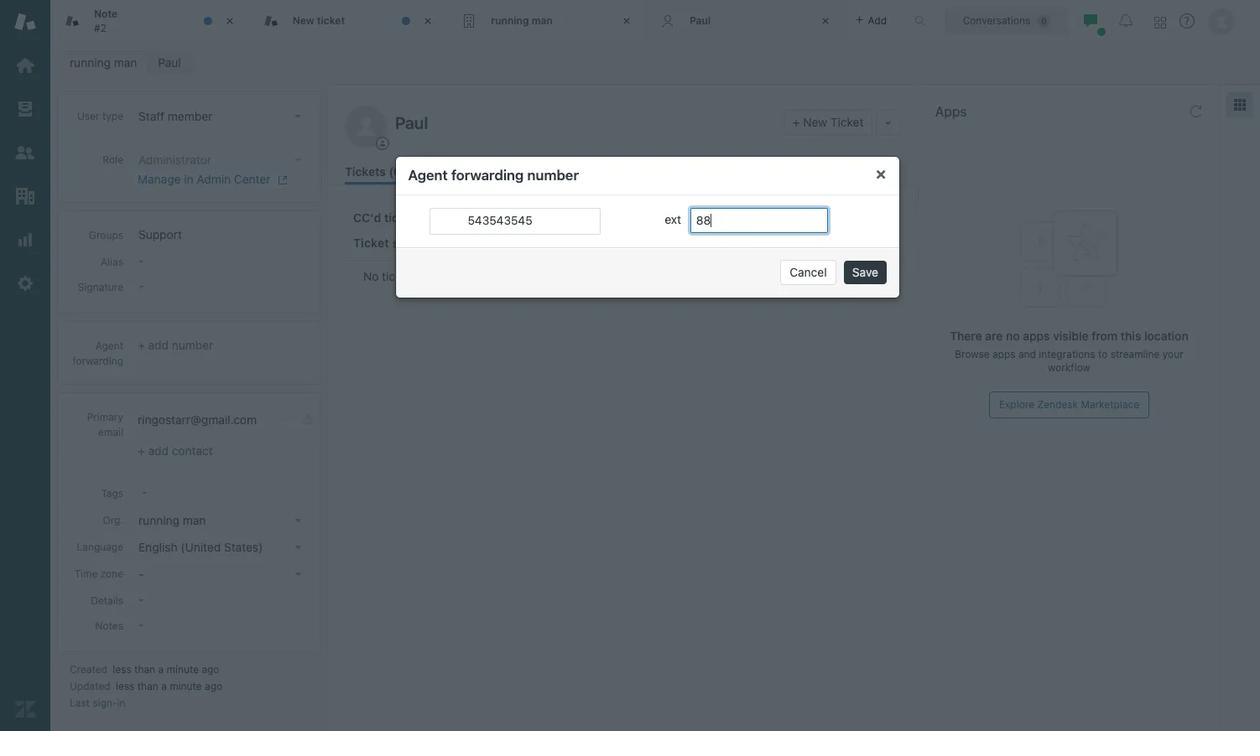 Task type: locate. For each thing, give the bounding box(es) containing it.
1 horizontal spatial man
[[183, 513, 206, 528]]

1 horizontal spatial forwarding
[[452, 167, 524, 184]]

running
[[491, 14, 529, 27], [70, 55, 111, 70], [138, 513, 179, 528]]

1 horizontal spatial (0)
[[425, 211, 443, 225]]

less right 'created' on the bottom left of the page
[[113, 664, 131, 676]]

conversations
[[963, 14, 1031, 26]]

grid
[[328, 227, 918, 732]]

zendesk
[[1037, 399, 1078, 411]]

0 horizontal spatial running
[[70, 55, 111, 70]]

2 vertical spatial +
[[138, 444, 145, 458]]

0 vertical spatial running man
[[491, 14, 553, 27]]

arrow down image inside staff member button
[[294, 115, 301, 118]]

views image
[[14, 98, 36, 120]]

get help image
[[1180, 13, 1195, 29]]

man inside button
[[183, 513, 206, 528]]

paul
[[690, 14, 711, 27]]

this up 'streamline'
[[1121, 329, 1141, 343]]

1 horizontal spatial running
[[138, 513, 179, 528]]

1 vertical spatial (0)
[[425, 211, 443, 225]]

explore
[[999, 399, 1034, 411]]

this left view
[[434, 269, 453, 284]]

1 close image from the left
[[221, 13, 238, 29]]

number for agent forwarding number
[[528, 167, 579, 184]]

english (united states)
[[138, 540, 263, 555]]

streamline
[[1111, 348, 1160, 361]]

2 vertical spatial man
[[183, 513, 206, 528]]

0 vertical spatial forwarding
[[452, 167, 524, 184]]

1 vertical spatial ticket
[[353, 236, 389, 250]]

signature
[[78, 281, 123, 294]]

None text field
[[390, 110, 777, 135]]

running man inside button
[[138, 513, 206, 528]]

4 arrow down image from the top
[[294, 573, 301, 576]]

0 horizontal spatial close image
[[221, 13, 238, 29]]

0 horizontal spatial in
[[117, 697, 126, 710]]

0 vertical spatial in
[[184, 172, 193, 186]]

running for the running man 'tab'
[[491, 14, 529, 27]]

created less than a minute ago updated less than a minute ago last sign-in
[[70, 664, 222, 710]]

forwarding for agent forwarding number
[[452, 167, 524, 184]]

zendesk image
[[14, 699, 36, 721]]

2 horizontal spatial in
[[421, 269, 430, 284]]

new
[[292, 14, 314, 27], [803, 115, 827, 129]]

0 horizontal spatial (0)
[[389, 164, 406, 179]]

type
[[102, 110, 123, 122]]

0 vertical spatial minute
[[167, 664, 199, 676]]

running inside button
[[138, 513, 179, 528]]

tickets
[[384, 211, 422, 225], [382, 269, 418, 284]]

0 horizontal spatial new
[[292, 14, 314, 27]]

(0) up status
[[425, 211, 443, 225]]

(0) right tickets
[[389, 164, 406, 179]]

1 horizontal spatial apps
[[1023, 329, 1050, 343]]

ago
[[202, 664, 219, 676], [205, 680, 222, 693]]

+ inside "button"
[[793, 115, 800, 129]]

2 horizontal spatial running
[[491, 14, 529, 27]]

+ new ticket button
[[784, 110, 873, 135]]

this
[[434, 269, 453, 284], [1121, 329, 1141, 343]]

save
[[852, 265, 878, 279]]

running man tab
[[447, 0, 646, 42]]

tickets up status
[[384, 211, 422, 225]]

a right updated
[[161, 680, 167, 693]]

running man inside 'tab'
[[491, 14, 553, 27]]

- field
[[135, 483, 308, 502]]

0 vertical spatial +
[[793, 115, 800, 129]]

agent down signature
[[95, 340, 123, 352]]

0 horizontal spatial running man
[[70, 55, 137, 70]]

add for add number
[[148, 338, 169, 352]]

agent for agent forwarding number
[[409, 167, 448, 184]]

cc'd
[[353, 211, 381, 225]]

1 vertical spatial apps
[[992, 348, 1016, 361]]

1 vertical spatial ago
[[205, 680, 222, 693]]

close image
[[420, 13, 436, 29], [817, 13, 834, 29]]

in
[[184, 172, 193, 186], [421, 269, 430, 284], [117, 697, 126, 710]]

1 arrow down image from the top
[[294, 115, 301, 118]]

tickets inside grid
[[382, 269, 418, 284]]

1 vertical spatial less
[[116, 680, 135, 693]]

2 horizontal spatial running man
[[491, 14, 553, 27]]

apps image
[[1233, 98, 1247, 112]]

0 vertical spatial add
[[148, 338, 169, 352]]

1 vertical spatial number
[[172, 338, 213, 352]]

0 vertical spatial number
[[528, 167, 579, 184]]

ticket
[[831, 115, 864, 129], [353, 236, 389, 250]]

0 vertical spatial agent
[[409, 167, 448, 184]]

1 horizontal spatial ticket
[[831, 115, 864, 129]]

e.g. '123#' text field
[[691, 208, 829, 233]]

in inside the manage in admin center link
[[184, 172, 193, 186]]

zendesk products image
[[1154, 16, 1166, 28]]

running man for the running man 'tab'
[[491, 14, 553, 27]]

1 vertical spatial +
[[138, 338, 145, 352]]

explore zendesk marketplace button
[[989, 392, 1149, 419]]

forwarding up primary
[[73, 355, 123, 367]]

0 vertical spatial ticket
[[831, 115, 864, 129]]

than right 'created' on the bottom left of the page
[[134, 664, 155, 676]]

assignee
[[818, 236, 871, 250]]

from
[[1092, 329, 1118, 343]]

in right last
[[117, 697, 126, 710]]

main element
[[0, 0, 50, 732]]

0 vertical spatial this
[[434, 269, 453, 284]]

1 vertical spatial running
[[70, 55, 111, 70]]

zendesk support image
[[14, 11, 36, 33]]

1 horizontal spatial running man
[[138, 513, 206, 528]]

view
[[457, 269, 481, 284]]

0 vertical spatial tickets
[[384, 211, 422, 225]]

+ add number
[[138, 338, 213, 352]]

get started image
[[14, 55, 36, 76]]

1 vertical spatial new
[[803, 115, 827, 129]]

0 vertical spatial a
[[158, 664, 164, 676]]

add
[[148, 338, 169, 352], [148, 444, 169, 458]]

1 vertical spatial tickets
[[382, 269, 418, 284]]

1 horizontal spatial this
[[1121, 329, 1141, 343]]

1 vertical spatial forwarding
[[73, 355, 123, 367]]

apps up and
[[1023, 329, 1050, 343]]

a right 'created' on the bottom left of the page
[[158, 664, 164, 676]]

1 add from the top
[[148, 338, 169, 352]]

this inside there are no apps visible from this location browse apps and integrations to streamline your workflow
[[1121, 329, 1141, 343]]

than right updated
[[137, 680, 158, 693]]

paul tab
[[646, 0, 844, 42]]

2 close image from the left
[[618, 13, 635, 29]]

+ add contact
[[138, 444, 213, 458]]

2 vertical spatial running man
[[138, 513, 206, 528]]

close image inside paul tab
[[817, 13, 834, 29]]

conversations button
[[945, 7, 1069, 34]]

in down administrator
[[184, 172, 193, 186]]

agent forwarding number
[[409, 167, 579, 184]]

1 vertical spatial add
[[148, 444, 169, 458]]

no tickets in this view
[[363, 269, 481, 284]]

0 horizontal spatial this
[[434, 269, 453, 284]]

arrow down image
[[294, 115, 301, 118], [294, 159, 301, 162], [294, 546, 301, 549], [294, 573, 301, 576]]

2 horizontal spatial man
[[532, 14, 553, 27]]

agent for agent forwarding
[[95, 340, 123, 352]]

in inside "created less than a minute ago updated less than a minute ago last sign-in"
[[117, 697, 126, 710]]

0 vertical spatial new
[[292, 14, 314, 27]]

primary
[[87, 411, 123, 424]]

marketplace
[[1081, 399, 1139, 411]]

created
[[70, 664, 107, 676]]

tickets
[[345, 164, 386, 179]]

2 vertical spatial running
[[138, 513, 179, 528]]

man inside 'tab'
[[532, 14, 553, 27]]

0 vertical spatial than
[[134, 664, 155, 676]]

1 horizontal spatial number
[[528, 167, 579, 184]]

1 close image from the left
[[420, 13, 436, 29]]

english (united states) button
[[133, 536, 308, 560]]

0 horizontal spatial number
[[172, 338, 213, 352]]

add right agent forwarding
[[148, 338, 169, 352]]

agent up cc'd tickets (0)
[[409, 167, 448, 184]]

0 horizontal spatial agent
[[95, 340, 123, 352]]

new inside tab
[[292, 14, 314, 27]]

0 horizontal spatial close image
[[420, 13, 436, 29]]

time zone
[[74, 568, 123, 581]]

1 horizontal spatial close image
[[817, 13, 834, 29]]

less
[[113, 664, 131, 676], [116, 680, 135, 693]]

minute
[[167, 664, 199, 676], [170, 680, 202, 693]]

less up sign-
[[116, 680, 135, 693]]

0 vertical spatial running
[[491, 14, 529, 27]]

number
[[528, 167, 579, 184], [172, 338, 213, 352]]

than
[[134, 664, 155, 676], [137, 680, 158, 693]]

+ for + add contact
[[138, 444, 145, 458]]

1 horizontal spatial new
[[803, 115, 827, 129]]

apps down no
[[992, 348, 1016, 361]]

man for the running man 'tab'
[[532, 14, 553, 27]]

running man button
[[133, 509, 308, 533]]

0 vertical spatial apps
[[1023, 329, 1050, 343]]

0 horizontal spatial forwarding
[[73, 355, 123, 367]]

in down status
[[421, 269, 430, 284]]

arrow down image inside administrator button
[[294, 159, 301, 162]]

tab
[[50, 0, 249, 42]]

org.
[[103, 514, 123, 527]]

grid containing ticket status
[[328, 227, 918, 732]]

a
[[158, 664, 164, 676], [161, 680, 167, 693]]

1 vertical spatial agent
[[95, 340, 123, 352]]

0 horizontal spatial man
[[114, 55, 137, 70]]

running man
[[491, 14, 553, 27], [70, 55, 137, 70], [138, 513, 206, 528]]

2 add from the top
[[148, 444, 169, 458]]

tickets (0) link
[[345, 163, 406, 185]]

running man link
[[59, 51, 148, 75]]

2 close image from the left
[[817, 13, 834, 29]]

1 horizontal spatial agent
[[409, 167, 448, 184]]

3 arrow down image from the top
[[294, 546, 301, 549]]

running inside 'tab'
[[491, 14, 529, 27]]

member
[[168, 109, 213, 123]]

requested
[[659, 236, 722, 250]]

+
[[793, 115, 800, 129], [138, 338, 145, 352], [138, 444, 145, 458]]

administrator
[[138, 153, 211, 167]]

1 horizontal spatial close image
[[618, 13, 635, 29]]

groups
[[89, 229, 123, 242]]

1 vertical spatial this
[[1121, 329, 1141, 343]]

related
[[434, 164, 475, 179]]

agent forwarding
[[73, 340, 123, 367]]

close image
[[221, 13, 238, 29], [618, 13, 635, 29]]

arrow down image inside - button
[[294, 573, 301, 576]]

tickets right no
[[382, 269, 418, 284]]

browse
[[955, 348, 990, 361]]

forwarding up e.g. '+15551234567' text field
[[452, 167, 524, 184]]

center
[[234, 172, 271, 186]]

zone
[[100, 568, 123, 581]]

arrow down image inside english (united states) button
[[294, 546, 301, 549]]

manage in admin center link
[[138, 172, 301, 187]]

0 horizontal spatial apps
[[992, 348, 1016, 361]]

arrow down image
[[294, 519, 301, 523]]

add left 'contact'
[[148, 444, 169, 458]]

2 vertical spatial in
[[117, 697, 126, 710]]

agent inside agent forwarding
[[95, 340, 123, 352]]

agent
[[409, 167, 448, 184], [95, 340, 123, 352]]

2 arrow down image from the top
[[294, 159, 301, 162]]

new inside "button"
[[803, 115, 827, 129]]

1 horizontal spatial in
[[184, 172, 193, 186]]

1 vertical spatial a
[[161, 680, 167, 693]]

(0)
[[389, 164, 406, 179], [425, 211, 443, 225]]

e.g. '+15551234567' text field
[[430, 208, 601, 235]]

1 vertical spatial in
[[421, 269, 430, 284]]

0 vertical spatial man
[[532, 14, 553, 27]]



Task type: describe. For each thing, give the bounding box(es) containing it.
tickets for cc'd
[[384, 211, 422, 225]]

1 vertical spatial man
[[114, 55, 137, 70]]

×
[[876, 164, 887, 183]]

manage in admin center
[[138, 172, 271, 186]]

ringostarr@gmail.com
[[138, 413, 257, 427]]

ext
[[665, 212, 682, 226]]

1 vertical spatial running man
[[70, 55, 137, 70]]

0 horizontal spatial ticket
[[353, 236, 389, 250]]

time
[[74, 568, 98, 581]]

close image inside the running man 'tab'
[[618, 13, 635, 29]]

requester
[[566, 236, 626, 250]]

cancel button
[[781, 260, 837, 285]]

notes
[[95, 620, 123, 633]]

add for add contact
[[148, 444, 169, 458]]

arrow down image for english (united states)
[[294, 546, 301, 549]]

note
[[94, 8, 118, 20]]

ticket
[[317, 14, 345, 27]]

tickets (0)
[[345, 164, 406, 179]]

× link
[[876, 164, 887, 183]]

are
[[985, 329, 1003, 343]]

close image inside new ticket tab
[[420, 13, 436, 29]]

arrow down image for administrator
[[294, 159, 301, 162]]

organizations image
[[14, 185, 36, 207]]

states)
[[224, 540, 263, 555]]

new ticket tab
[[249, 0, 447, 42]]

status
[[392, 236, 429, 250]]

group
[[756, 236, 792, 250]]

security settings link
[[505, 163, 603, 185]]

ticket status
[[353, 236, 429, 250]]

new ticket
[[292, 14, 345, 27]]

explore zendesk marketplace
[[999, 399, 1139, 411]]

last
[[70, 697, 90, 710]]

(united
[[181, 540, 221, 555]]

user type
[[77, 110, 123, 122]]

tags
[[101, 487, 123, 500]]

your
[[1163, 348, 1184, 361]]

+ new ticket
[[793, 115, 864, 129]]

email
[[98, 426, 123, 439]]

cc'd tickets (0)
[[353, 211, 443, 225]]

visible
[[1053, 329, 1089, 343]]

there are no apps visible from this location browse apps and integrations to streamline your workflow
[[950, 329, 1189, 374]]

user
[[77, 110, 99, 122]]

related link
[[434, 163, 477, 185]]

tab containing note
[[50, 0, 249, 42]]

no
[[1006, 329, 1020, 343]]

no
[[363, 269, 379, 284]]

staff member
[[138, 109, 213, 123]]

updated
[[70, 680, 110, 693]]

admin
[[197, 172, 231, 186]]

security settings
[[505, 164, 598, 179]]

admin image
[[14, 273, 36, 294]]

security
[[505, 164, 550, 179]]

this inside grid
[[434, 269, 453, 284]]

workflow
[[1048, 362, 1091, 374]]

integrations
[[1039, 348, 1095, 361]]

contact
[[172, 444, 213, 458]]

staff member button
[[133, 105, 308, 128]]

number for + add number
[[172, 338, 213, 352]]

reporting image
[[14, 229, 36, 251]]

ticket inside + new ticket "button"
[[831, 115, 864, 129]]

man for running man button
[[183, 513, 206, 528]]

forwarding for agent forwarding
[[73, 355, 123, 367]]

-
[[138, 567, 144, 581]]

0 vertical spatial ago
[[202, 664, 219, 676]]

location
[[1144, 329, 1189, 343]]

manage
[[138, 172, 181, 186]]

alias
[[101, 256, 123, 268]]

1 vertical spatial than
[[137, 680, 158, 693]]

support
[[138, 227, 182, 242]]

administrator button
[[133, 148, 308, 172]]

details
[[91, 595, 123, 607]]

language
[[77, 541, 123, 554]]

arrow down image for staff member
[[294, 115, 301, 118]]

tabs tab list
[[50, 0, 897, 42]]

primary email
[[87, 411, 123, 439]]

subject
[[493, 236, 538, 250]]

staff
[[138, 109, 165, 123]]

running for running man button
[[138, 513, 179, 528]]

english
[[138, 540, 177, 555]]

+ for + add number
[[138, 338, 145, 352]]

to
[[1098, 348, 1108, 361]]

save button
[[844, 261, 887, 284]]

1 vertical spatial minute
[[170, 680, 202, 693]]

0 vertical spatial (0)
[[389, 164, 406, 179]]

note #2
[[94, 8, 118, 34]]

settings
[[553, 164, 598, 179]]

apps
[[935, 104, 967, 119]]

sign-
[[93, 697, 117, 710]]

- button
[[133, 563, 308, 586]]

0 vertical spatial less
[[113, 664, 131, 676]]

customers image
[[14, 142, 36, 164]]

cancel
[[790, 265, 827, 279]]

+ for + new ticket
[[793, 115, 800, 129]]

#2
[[94, 21, 106, 34]]

tickets for no
[[382, 269, 418, 284]]

arrow down image for -
[[294, 573, 301, 576]]

role
[[103, 154, 123, 166]]

there
[[950, 329, 982, 343]]

running man for running man button
[[138, 513, 206, 528]]

close image inside tab
[[221, 13, 238, 29]]



Task type: vqa. For each thing, say whether or not it's contained in the screenshot.


